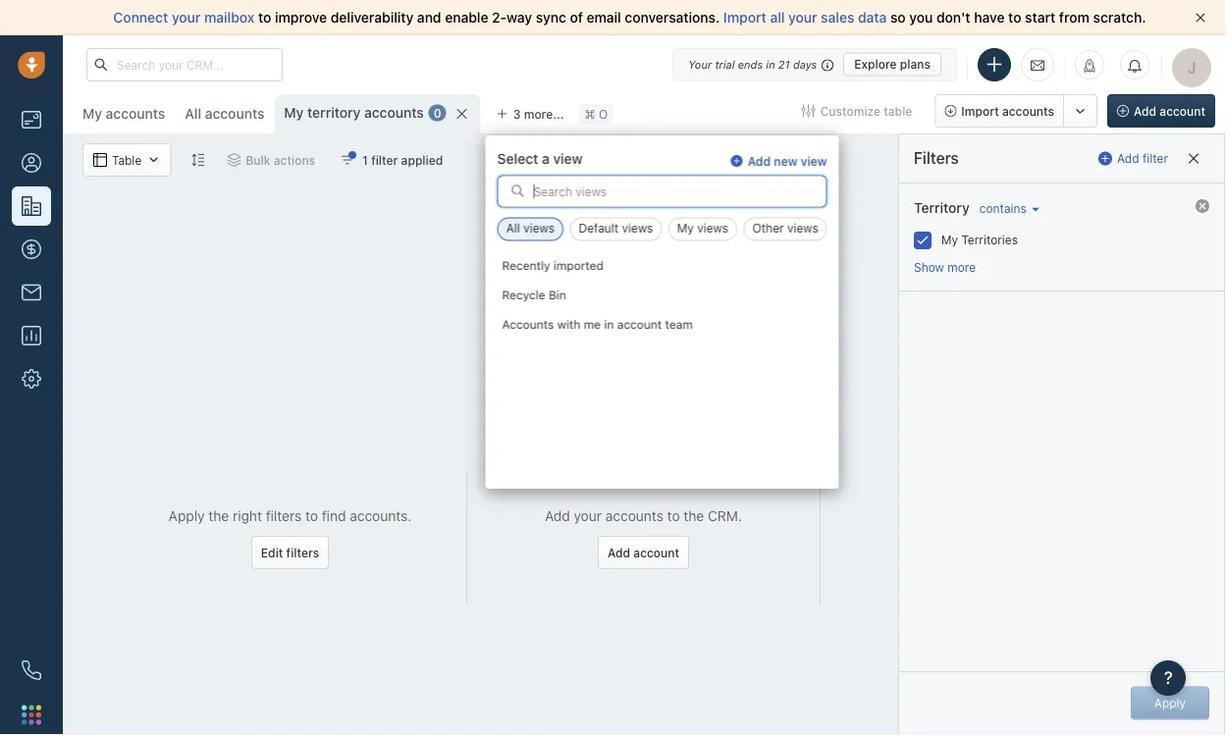 Task type: vqa. For each thing, say whether or not it's contained in the screenshot.
top All
yes



Task type: describe. For each thing, give the bounding box(es) containing it.
all views
[[506, 221, 555, 235]]

accounts for import accounts
[[1002, 104, 1054, 118]]

view for select a view
[[553, 150, 583, 166]]

filters
[[914, 149, 959, 167]]

show more
[[914, 261, 976, 274]]

recently imported
[[502, 259, 604, 272]]

2 the from the left
[[684, 508, 704, 524]]

accounts
[[502, 318, 554, 331]]

import all your sales data link
[[723, 9, 890, 26]]

deliverability
[[331, 9, 414, 26]]

your trial ends in 21 days
[[688, 58, 817, 71]]

add new view
[[748, 154, 827, 168]]

to left start
[[1008, 9, 1021, 26]]

accounts.
[[350, 508, 412, 524]]

and
[[417, 9, 441, 26]]

your
[[688, 58, 712, 71]]

phone element
[[12, 651, 51, 690]]

to right mailbox
[[258, 9, 271, 26]]

accounts for my accounts
[[106, 106, 165, 122]]

o
[[599, 107, 608, 121]]

contains button
[[974, 200, 1040, 217]]

search image
[[511, 184, 525, 198]]

sync
[[536, 9, 566, 26]]

accounts for all accounts
[[205, 106, 264, 122]]

⌘ o
[[585, 107, 608, 121]]

in for 21
[[766, 58, 775, 71]]

import accounts
[[961, 104, 1054, 118]]

import accounts button
[[935, 94, 1064, 128]]

my for my territories
[[941, 233, 958, 247]]

other
[[752, 221, 784, 235]]

filters inside button
[[286, 546, 319, 559]]

ends
[[738, 58, 763, 71]]

container_wx8msf4aqz5i3rn1 image
[[802, 104, 815, 118]]

default
[[579, 221, 619, 235]]

0 horizontal spatial import
[[723, 9, 766, 26]]

bulk actions button
[[214, 143, 328, 177]]

email image
[[1031, 57, 1044, 73]]

Search views search field
[[498, 176, 826, 207]]

accounts with me in account team
[[502, 318, 693, 331]]

connect your mailbox link
[[113, 9, 258, 26]]

import accounts group
[[935, 94, 1097, 128]]

a
[[542, 150, 550, 166]]

close image
[[1196, 13, 1205, 23]]

trial
[[715, 58, 735, 71]]

show more link
[[914, 261, 976, 274]]

enable
[[445, 9, 488, 26]]

add filter link
[[1099, 143, 1168, 174]]

my for my accounts
[[82, 106, 102, 122]]

team
[[665, 318, 693, 331]]

my territory accounts link
[[284, 103, 424, 123]]

recently
[[502, 259, 550, 272]]

views for my views
[[697, 221, 728, 235]]

edit filters
[[261, 546, 319, 559]]

default views
[[579, 221, 653, 235]]

container_wx8msf4aqz5i3rn1 image for table popup button
[[93, 153, 107, 167]]

filter for 1
[[371, 153, 398, 167]]

connect
[[113, 9, 168, 26]]

1
[[362, 153, 368, 167]]

bulk actions
[[246, 153, 315, 167]]

have
[[974, 9, 1005, 26]]

3 more... button
[[486, 100, 575, 128]]

0
[[434, 106, 441, 120]]

scratch.
[[1093, 9, 1146, 26]]

all for all accounts
[[185, 106, 201, 122]]

territory
[[307, 105, 361, 121]]

contains
[[979, 201, 1027, 215]]

freshworks switcher image
[[22, 705, 41, 725]]

1 vertical spatial add account button
[[598, 536, 689, 569]]

more...
[[524, 107, 564, 121]]

bulk
[[246, 153, 270, 167]]

territory
[[914, 200, 970, 216]]

your for connect your mailbox to improve deliverability and enable 2-way sync of email conversations. import all your sales data so you don't have to start from scratch.
[[172, 9, 201, 26]]

apply
[[169, 508, 205, 524]]

territories
[[961, 233, 1018, 247]]

customize
[[820, 104, 880, 118]]

3
[[513, 107, 521, 121]]

style_myh0__igzzd8unmi image
[[191, 153, 204, 167]]

more
[[947, 261, 976, 274]]

accounts left 'crm.'
[[605, 508, 663, 524]]

you
[[909, 9, 933, 26]]

views for other views
[[787, 221, 818, 235]]

⌘
[[585, 107, 595, 121]]

sales
[[821, 9, 854, 26]]

me
[[584, 318, 601, 331]]

other views button
[[744, 217, 827, 241]]

my accounts
[[82, 106, 165, 122]]

view for add new view
[[801, 154, 827, 168]]

3 more...
[[513, 107, 564, 121]]

views for all views
[[523, 221, 555, 235]]

my views button
[[668, 217, 737, 241]]

my for my views
[[677, 221, 694, 235]]

new
[[774, 154, 798, 168]]



Task type: locate. For each thing, give the bounding box(es) containing it.
container_wx8msf4aqz5i3rn1 image
[[93, 153, 107, 167], [147, 153, 160, 167], [227, 153, 241, 167], [341, 153, 354, 167]]

1 horizontal spatial filter
[[1143, 152, 1168, 165]]

1 horizontal spatial view
[[801, 154, 827, 168]]

my up show more on the right of page
[[941, 233, 958, 247]]

1 horizontal spatial all
[[506, 221, 520, 235]]

3 container_wx8msf4aqz5i3rn1 image from the left
[[227, 153, 241, 167]]

1 horizontal spatial add account button
[[1107, 94, 1215, 128]]

4 container_wx8msf4aqz5i3rn1 image from the left
[[341, 153, 354, 167]]

select
[[497, 150, 538, 166]]

my accounts button
[[73, 94, 175, 133], [82, 106, 165, 122]]

days
[[793, 58, 817, 71]]

view right a
[[553, 150, 583, 166]]

your for add your accounts to the crm.
[[574, 508, 602, 524]]

1 views from the left
[[523, 221, 555, 235]]

2 views from the left
[[622, 221, 653, 235]]

filter inside button
[[371, 153, 398, 167]]

all up style_myh0__igzzd8unmi icon
[[185, 106, 201, 122]]

2 container_wx8msf4aqz5i3rn1 image from the left
[[147, 153, 160, 167]]

explore
[[854, 57, 897, 71]]

Search your CRM... text field
[[86, 48, 283, 81]]

add account button
[[1107, 94, 1215, 128], [598, 536, 689, 569]]

view
[[553, 150, 583, 166], [801, 154, 827, 168]]

crm.
[[708, 508, 742, 524]]

0 horizontal spatial in
[[604, 318, 614, 331]]

filters right edit
[[286, 546, 319, 559]]

email
[[587, 9, 621, 26]]

container_wx8msf4aqz5i3rn1 image left table
[[93, 153, 107, 167]]

my territories
[[941, 233, 1018, 247]]

21
[[778, 58, 790, 71]]

1 horizontal spatial your
[[574, 508, 602, 524]]

edit
[[261, 546, 283, 559]]

import inside button
[[961, 104, 999, 118]]

table
[[884, 104, 912, 118]]

in
[[766, 58, 775, 71], [604, 318, 614, 331]]

3 views from the left
[[697, 221, 728, 235]]

1 vertical spatial all
[[506, 221, 520, 235]]

views inside 'button'
[[787, 221, 818, 235]]

select a view
[[497, 150, 583, 166]]

1 container_wx8msf4aqz5i3rn1 image from the left
[[93, 153, 107, 167]]

1 vertical spatial add account
[[608, 546, 679, 559]]

imported
[[554, 259, 604, 272]]

so
[[890, 9, 906, 26]]

my for my territory accounts 0
[[284, 105, 304, 121]]

accounts down email icon
[[1002, 104, 1054, 118]]

my inside button
[[677, 221, 694, 235]]

0 horizontal spatial all
[[185, 106, 201, 122]]

in right me
[[604, 318, 614, 331]]

filter
[[1143, 152, 1168, 165], [371, 153, 398, 167]]

account down "add your accounts to the crm."
[[633, 546, 679, 559]]

0 vertical spatial import
[[723, 9, 766, 26]]

phone image
[[22, 661, 41, 680]]

add your accounts to the crm.
[[545, 508, 742, 524]]

0 horizontal spatial view
[[553, 150, 583, 166]]

0 vertical spatial all
[[185, 106, 201, 122]]

conversations.
[[625, 9, 720, 26]]

import
[[723, 9, 766, 26], [961, 104, 999, 118]]

other views
[[752, 221, 818, 235]]

to left 'crm.'
[[667, 508, 680, 524]]

my left the territory
[[284, 105, 304, 121]]

views for default views
[[622, 221, 653, 235]]

0 horizontal spatial your
[[172, 9, 201, 26]]

in for account
[[604, 318, 614, 331]]

0 horizontal spatial the
[[208, 508, 229, 524]]

right
[[233, 508, 262, 524]]

all inside button
[[506, 221, 520, 235]]

add
[[1134, 104, 1156, 118], [1117, 152, 1139, 165], [748, 154, 771, 168], [545, 508, 570, 524], [608, 546, 630, 559]]

my down search views search field
[[677, 221, 694, 235]]

view right new
[[801, 154, 827, 168]]

1 horizontal spatial add account
[[1134, 104, 1205, 118]]

add filter
[[1117, 152, 1168, 165]]

don't
[[936, 9, 970, 26]]

account
[[1160, 104, 1205, 118], [617, 318, 662, 331], [633, 546, 679, 559]]

2 horizontal spatial your
[[788, 9, 817, 26]]

views right default
[[622, 221, 653, 235]]

account left team
[[617, 318, 662, 331]]

add account down "add your accounts to the crm."
[[608, 546, 679, 559]]

plans
[[900, 57, 931, 71]]

the
[[208, 508, 229, 524], [684, 508, 704, 524]]

accounts up bulk
[[205, 106, 264, 122]]

data
[[858, 9, 887, 26]]

from
[[1059, 9, 1090, 26]]

your
[[172, 9, 201, 26], [788, 9, 817, 26], [574, 508, 602, 524]]

mailbox
[[204, 9, 255, 26]]

accounts
[[1002, 104, 1054, 118], [364, 105, 424, 121], [106, 106, 165, 122], [205, 106, 264, 122], [605, 508, 663, 524]]

1 filter applied button
[[328, 143, 456, 177]]

to left find
[[305, 508, 318, 524]]

recycle
[[502, 288, 546, 302]]

0 vertical spatial filters
[[266, 508, 302, 524]]

apply the right filters to find accounts.
[[169, 508, 412, 524]]

add account up add filter
[[1134, 104, 1205, 118]]

1 the from the left
[[208, 508, 229, 524]]

1 horizontal spatial import
[[961, 104, 999, 118]]

show
[[914, 261, 944, 274]]

all down search image
[[506, 221, 520, 235]]

filter for add
[[1143, 152, 1168, 165]]

accounts up table
[[106, 106, 165, 122]]

1 horizontal spatial in
[[766, 58, 775, 71]]

all views button
[[497, 217, 563, 241]]

container_wx8msf4aqz5i3rn1 image left bulk
[[227, 153, 241, 167]]

filters
[[266, 508, 302, 524], [286, 546, 319, 559]]

views
[[523, 221, 555, 235], [622, 221, 653, 235], [697, 221, 728, 235], [787, 221, 818, 235]]

recycle bin
[[502, 288, 566, 302]]

1 horizontal spatial the
[[684, 508, 704, 524]]

customize table
[[820, 104, 912, 118]]

0 vertical spatial in
[[766, 58, 775, 71]]

to
[[258, 9, 271, 26], [1008, 9, 1021, 26], [305, 508, 318, 524], [667, 508, 680, 524]]

1 filter applied
[[362, 153, 443, 167]]

of
[[570, 9, 583, 26]]

0 vertical spatial add account
[[1134, 104, 1205, 118]]

explore plans
[[854, 57, 931, 71]]

add account
[[1134, 104, 1205, 118], [608, 546, 679, 559]]

container_wx8msf4aqz5i3rn1 image for bulk actions button
[[227, 153, 241, 167]]

1 vertical spatial import
[[961, 104, 999, 118]]

my territory accounts 0
[[284, 105, 441, 121]]

table button
[[82, 143, 171, 177]]

add account button down "add your accounts to the crm."
[[598, 536, 689, 569]]

connect your mailbox to improve deliverability and enable 2-way sync of email conversations. import all your sales data so you don't have to start from scratch.
[[113, 9, 1146, 26]]

0 horizontal spatial filter
[[371, 153, 398, 167]]

2-
[[492, 9, 507, 26]]

my up table popup button
[[82, 106, 102, 122]]

accounts inside button
[[1002, 104, 1054, 118]]

1 vertical spatial in
[[604, 318, 614, 331]]

2 vertical spatial account
[[633, 546, 679, 559]]

views up recently
[[523, 221, 555, 235]]

with
[[557, 318, 581, 331]]

start
[[1025, 9, 1055, 26]]

container_wx8msf4aqz5i3rn1 image inside 1 filter applied button
[[341, 153, 354, 167]]

applied
[[401, 153, 443, 167]]

views right other
[[787, 221, 818, 235]]

container_wx8msf4aqz5i3rn1 image for 1 filter applied button in the top of the page
[[341, 153, 354, 167]]

container_wx8msf4aqz5i3rn1 image inside bulk actions button
[[227, 153, 241, 167]]

filters right the right
[[266, 508, 302, 524]]

in left "21"
[[766, 58, 775, 71]]

table
[[112, 153, 142, 167]]

all
[[185, 106, 201, 122], [506, 221, 520, 235]]

0 horizontal spatial add account button
[[598, 536, 689, 569]]

0 vertical spatial add account button
[[1107, 94, 1215, 128]]

container_wx8msf4aqz5i3rn1 image right table
[[147, 153, 160, 167]]

1 vertical spatial account
[[617, 318, 662, 331]]

explore plans link
[[843, 53, 941, 76]]

1 vertical spatial filters
[[286, 546, 319, 559]]

accounts left 0
[[364, 105, 424, 121]]

the left the right
[[208, 508, 229, 524]]

4 views from the left
[[787, 221, 818, 235]]

my views
[[677, 221, 728, 235]]

the left 'crm.'
[[684, 508, 704, 524]]

add account button up add filter
[[1107, 94, 1215, 128]]

way
[[507, 9, 532, 26]]

edit filters button
[[251, 536, 329, 569]]

container_wx8msf4aqz5i3rn1 image left 1
[[341, 153, 354, 167]]

default views button
[[570, 217, 662, 241]]

0 vertical spatial account
[[1160, 104, 1205, 118]]

0 horizontal spatial add account
[[608, 546, 679, 559]]

views left other
[[697, 221, 728, 235]]

account up add filter
[[1160, 104, 1205, 118]]

all for all views
[[506, 221, 520, 235]]

all accounts
[[185, 106, 264, 122]]

find
[[322, 508, 346, 524]]



